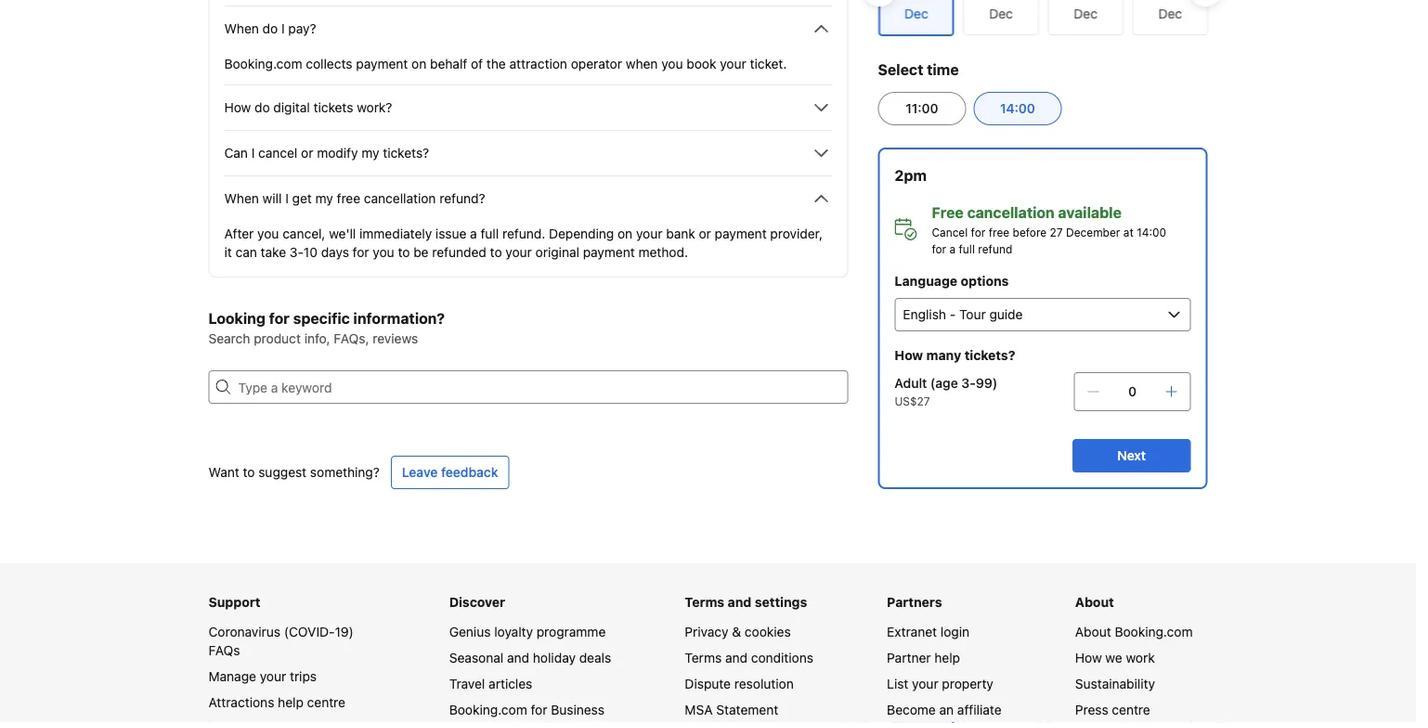 Task type: describe. For each thing, give the bounding box(es) containing it.
2 horizontal spatial payment
[[715, 226, 767, 241]]

19)
[[335, 625, 354, 640]]

do for how
[[255, 100, 270, 115]]

terms for terms and conditions
[[685, 651, 722, 666]]

support
[[208, 595, 261, 610]]

terms for terms and settings
[[685, 595, 725, 610]]

2 horizontal spatial booking.com
[[1115, 625, 1193, 640]]

search
[[208, 331, 250, 346]]

be
[[413, 245, 429, 260]]

holiday
[[533, 651, 576, 666]]

how many tickets?
[[895, 348, 1015, 363]]

for down cancel
[[932, 242, 946, 255]]

select time
[[878, 61, 959, 78]]

partner
[[887, 651, 931, 666]]

pay?
[[288, 21, 316, 36]]

your down refund.
[[506, 245, 532, 260]]

how do digital tickets work?
[[224, 100, 392, 115]]

dispute
[[685, 677, 731, 692]]

1 dec button from the left
[[963, 0, 1039, 35]]

reviews
[[373, 331, 418, 346]]

faqs,
[[334, 331, 369, 346]]

privacy & cookies link
[[685, 625, 791, 640]]

2pm
[[895, 167, 927, 184]]

a inside free cancellation available cancel for free before 27 december at 14:00 for a full refund
[[950, 242, 956, 255]]

genius
[[449, 625, 491, 640]]

for up refund
[[971, 226, 986, 239]]

i for will
[[285, 191, 289, 206]]

cancel
[[258, 145, 297, 161]]

faqs
[[208, 643, 240, 658]]

available
[[1058, 204, 1122, 221]]

adult (age 3-99) us$27
[[895, 376, 998, 408]]

manage your trips
[[208, 669, 317, 684]]

coronavirus (covid-19) faqs
[[208, 625, 354, 658]]

3- inside after you cancel, we'll immediately issue a full refund. depending on your bank or payment provider, it can take 3-10 days for you to be refunded to your original payment method.
[[290, 245, 304, 260]]

statement
[[716, 703, 778, 718]]

will
[[262, 191, 282, 206]]

0 horizontal spatial centre
[[307, 695, 345, 710]]

1 vertical spatial you
[[257, 226, 279, 241]]

1 vertical spatial tickets?
[[965, 348, 1015, 363]]

login
[[941, 625, 970, 640]]

articles
[[489, 677, 532, 692]]

us$27
[[895, 395, 930, 408]]

region containing dec
[[863, 0, 1223, 44]]

conditions
[[751, 651, 813, 666]]

Type a keyword field
[[231, 371, 848, 404]]

your right the book
[[720, 56, 746, 72]]

sustainability
[[1075, 677, 1155, 692]]

free
[[932, 204, 964, 221]]

booking.com for booking.com collects payment on behalf of the attraction operator when you book your ticket.
[[224, 56, 302, 72]]

original
[[536, 245, 579, 260]]

cancel
[[932, 226, 968, 239]]

how we work link
[[1075, 651, 1155, 666]]

how for how we work
[[1075, 651, 1102, 666]]

after
[[224, 226, 254, 241]]

a inside after you cancel, we'll immediately issue a full refund. depending on your bank or payment provider, it can take 3-10 days for you to be refunded to your original payment method.
[[470, 226, 477, 241]]

time
[[927, 61, 959, 78]]

looking
[[208, 310, 265, 327]]

something?
[[310, 465, 380, 480]]

terms and conditions
[[685, 651, 813, 666]]

bank
[[666, 226, 695, 241]]

2 vertical spatial payment
[[583, 245, 635, 260]]

language
[[895, 273, 958, 289]]

1 horizontal spatial centre
[[1112, 703, 1150, 718]]

how for how do digital tickets work?
[[224, 100, 251, 115]]

travel articles
[[449, 677, 532, 692]]

at
[[1123, 226, 1134, 239]]

when
[[626, 56, 658, 72]]

on inside after you cancel, we'll immediately issue a full refund. depending on your bank or payment provider, it can take 3-10 days for you to be refunded to your original payment method.
[[618, 226, 633, 241]]

when will i get my free cancellation refund? button
[[224, 188, 832, 210]]

information?
[[353, 310, 445, 327]]

2 dec button from the left
[[1047, 0, 1123, 35]]

free cancellation available cancel for free before 27 december at 14:00 for a full refund
[[932, 204, 1166, 255]]

leave feedback button
[[391, 456, 509, 489]]

work?
[[357, 100, 392, 115]]

trips
[[290, 669, 317, 684]]

2 horizontal spatial to
[[490, 245, 502, 260]]

and for holiday
[[507, 651, 529, 666]]

dispute resolution
[[685, 677, 794, 692]]

next
[[1117, 448, 1146, 463]]

extranet login link
[[887, 625, 970, 640]]

after you cancel, we'll immediately issue a full refund. depending on your bank or payment provider, it can take 3-10 days for you to be refunded to your original payment method.
[[224, 226, 823, 260]]

get
[[292, 191, 312, 206]]

&
[[732, 625, 741, 640]]

3- inside adult (age 3-99) us$27
[[961, 376, 976, 391]]

1 dec from the left
[[989, 6, 1013, 21]]

list your property link
[[887, 677, 994, 692]]

refund.
[[502, 226, 545, 241]]

3 dec from the left
[[1158, 6, 1182, 21]]

2 vertical spatial you
[[373, 245, 394, 260]]

attractions help centre
[[208, 695, 345, 710]]

terms and conditions link
[[685, 651, 813, 666]]

ticket.
[[750, 56, 787, 72]]

i inside 'dropdown button'
[[251, 145, 255, 161]]

take
[[261, 245, 286, 260]]

dispute resolution link
[[685, 677, 794, 692]]

or inside can i cancel or modify my tickets? 'dropdown button'
[[301, 145, 313, 161]]

free for will
[[337, 191, 360, 206]]

when do i pay? button
[[224, 18, 832, 40]]

programme
[[537, 625, 606, 640]]

press
[[1075, 703, 1108, 718]]

behalf
[[430, 56, 467, 72]]

book
[[687, 56, 716, 72]]

depending
[[549, 226, 614, 241]]

99)
[[976, 376, 998, 391]]

attraction
[[509, 56, 567, 72]]

days
[[321, 245, 349, 260]]



Task type: locate. For each thing, give the bounding box(es) containing it.
for right days
[[353, 245, 369, 260]]

when for when will i get my free cancellation refund?
[[224, 191, 259, 206]]

1 vertical spatial on
[[618, 226, 633, 241]]

my
[[361, 145, 379, 161], [315, 191, 333, 206]]

14:00 inside free cancellation available cancel for free before 27 december at 14:00 for a full refund
[[1137, 226, 1166, 239]]

1 horizontal spatial full
[[959, 242, 975, 255]]

terms down privacy
[[685, 651, 722, 666]]

discover
[[449, 595, 505, 610]]

refund?
[[439, 191, 485, 206]]

3- right the (age
[[961, 376, 976, 391]]

0 vertical spatial i
[[281, 21, 285, 36]]

how do digital tickets work? button
[[224, 97, 832, 119]]

full inside free cancellation available cancel for free before 27 december at 14:00 for a full refund
[[959, 242, 975, 255]]

list your property
[[887, 677, 994, 692]]

options
[[961, 273, 1009, 289]]

cancellation
[[364, 191, 436, 206], [967, 204, 1055, 221]]

i for do
[[281, 21, 285, 36]]

booking.com for booking.com for business
[[449, 703, 527, 718]]

1 vertical spatial a
[[950, 242, 956, 255]]

help for partner
[[935, 651, 960, 666]]

i
[[281, 21, 285, 36], [251, 145, 255, 161], [285, 191, 289, 206]]

your up attractions help centre link
[[260, 669, 286, 684]]

seasonal
[[449, 651, 504, 666]]

0 vertical spatial or
[[301, 145, 313, 161]]

2 horizontal spatial how
[[1075, 651, 1102, 666]]

become an affiliate
[[887, 703, 1002, 718]]

when left pay?
[[224, 21, 259, 36]]

1 vertical spatial 14:00
[[1137, 226, 1166, 239]]

0 horizontal spatial or
[[301, 145, 313, 161]]

become
[[887, 703, 936, 718]]

2 horizontal spatial dec button
[[1132, 0, 1208, 35]]

1 vertical spatial my
[[315, 191, 333, 206]]

it
[[224, 245, 232, 260]]

0 horizontal spatial help
[[278, 695, 304, 710]]

full left refund.
[[481, 226, 499, 241]]

cancellation inside dropdown button
[[364, 191, 436, 206]]

booking.com
[[224, 56, 302, 72], [1115, 625, 1193, 640], [449, 703, 527, 718]]

how up adult
[[895, 348, 923, 363]]

payment
[[356, 56, 408, 72], [715, 226, 767, 241], [583, 245, 635, 260]]

issue
[[435, 226, 466, 241]]

0 vertical spatial full
[[481, 226, 499, 241]]

or
[[301, 145, 313, 161], [699, 226, 711, 241]]

press centre
[[1075, 703, 1150, 718]]

do for when
[[262, 21, 278, 36]]

about
[[1075, 595, 1114, 610], [1075, 625, 1111, 640]]

to left 'be'
[[398, 245, 410, 260]]

can
[[235, 245, 257, 260]]

0 vertical spatial how
[[224, 100, 251, 115]]

1 vertical spatial 3-
[[961, 376, 976, 391]]

free
[[337, 191, 360, 206], [989, 226, 1010, 239]]

1 horizontal spatial to
[[398, 245, 410, 260]]

1 horizontal spatial tickets?
[[965, 348, 1015, 363]]

1 terms from the top
[[685, 595, 725, 610]]

your down partner help link
[[912, 677, 939, 692]]

refunded
[[432, 245, 486, 260]]

about for about
[[1075, 595, 1114, 610]]

1 vertical spatial help
[[278, 695, 304, 710]]

december
[[1066, 226, 1120, 239]]

0 vertical spatial on
[[411, 56, 426, 72]]

and down loyalty
[[507, 651, 529, 666]]

1 vertical spatial payment
[[715, 226, 767, 241]]

immediately
[[359, 226, 432, 241]]

feedback
[[441, 465, 498, 480]]

2 about from the top
[[1075, 625, 1111, 640]]

booking.com for business link
[[449, 703, 604, 718]]

about booking.com link
[[1075, 625, 1193, 640]]

region
[[863, 0, 1223, 44]]

10
[[304, 245, 318, 260]]

about for about booking.com
[[1075, 625, 1111, 640]]

my inside dropdown button
[[315, 191, 333, 206]]

to right "want"
[[243, 465, 255, 480]]

14:00
[[1000, 101, 1035, 116], [1137, 226, 1166, 239]]

0 horizontal spatial payment
[[356, 56, 408, 72]]

3 dec button from the left
[[1132, 0, 1208, 35]]

or right cancel
[[301, 145, 313, 161]]

do
[[262, 21, 278, 36], [255, 100, 270, 115]]

how for how many tickets?
[[895, 348, 923, 363]]

we
[[1105, 651, 1122, 666]]

can i cancel or modify my tickets?
[[224, 145, 429, 161]]

2 horizontal spatial you
[[661, 56, 683, 72]]

how we work
[[1075, 651, 1155, 666]]

centre
[[307, 695, 345, 710], [1112, 703, 1150, 718]]

0 horizontal spatial full
[[481, 226, 499, 241]]

1 horizontal spatial my
[[361, 145, 379, 161]]

1 about from the top
[[1075, 595, 1114, 610]]

0 horizontal spatial cancellation
[[364, 191, 436, 206]]

i right will
[[285, 191, 289, 206]]

0 horizontal spatial you
[[257, 226, 279, 241]]

a down cancel
[[950, 242, 956, 255]]

0 vertical spatial do
[[262, 21, 278, 36]]

seasonal and holiday deals link
[[449, 651, 611, 666]]

when
[[224, 21, 259, 36], [224, 191, 259, 206]]

affiliate
[[957, 703, 1002, 718]]

want to suggest something?
[[208, 465, 380, 480]]

(covid-
[[284, 625, 335, 640]]

1 horizontal spatial a
[[950, 242, 956, 255]]

1 horizontal spatial cancellation
[[967, 204, 1055, 221]]

when will i get my free cancellation refund?
[[224, 191, 485, 206]]

tickets? down the work?
[[383, 145, 429, 161]]

next button
[[1073, 439, 1191, 473]]

0 horizontal spatial 3-
[[290, 245, 304, 260]]

0 vertical spatial a
[[470, 226, 477, 241]]

help down the trips
[[278, 695, 304, 710]]

manage your trips link
[[208, 669, 317, 684]]

for up product
[[269, 310, 290, 327]]

0 horizontal spatial booking.com
[[224, 56, 302, 72]]

cancellation up the immediately on the top
[[364, 191, 436, 206]]

1 horizontal spatial or
[[699, 226, 711, 241]]

on right depending
[[618, 226, 633, 241]]

and up privacy & cookies link
[[728, 595, 752, 610]]

booking.com down travel articles at the left bottom of page
[[449, 703, 527, 718]]

when left will
[[224, 191, 259, 206]]

0 vertical spatial about
[[1075, 595, 1114, 610]]

booking.com down the when do i pay?
[[224, 56, 302, 72]]

cancellation inside free cancellation available cancel for free before 27 december at 14:00 for a full refund
[[967, 204, 1055, 221]]

0 vertical spatial payment
[[356, 56, 408, 72]]

travel articles link
[[449, 677, 532, 692]]

1 vertical spatial about
[[1075, 625, 1111, 640]]

when for when do i pay?
[[224, 21, 259, 36]]

a
[[470, 226, 477, 241], [950, 242, 956, 255]]

booking.com up work
[[1115, 625, 1193, 640]]

language options
[[895, 273, 1009, 289]]

loyalty
[[494, 625, 533, 640]]

0 horizontal spatial how
[[224, 100, 251, 115]]

extranet
[[887, 625, 937, 640]]

1 vertical spatial full
[[959, 242, 975, 255]]

cancel,
[[283, 226, 325, 241]]

how inside dropdown button
[[224, 100, 251, 115]]

terms and settings
[[685, 595, 807, 610]]

about up about booking.com "link"
[[1075, 595, 1114, 610]]

3-
[[290, 245, 304, 260], [961, 376, 976, 391]]

my right get
[[315, 191, 333, 206]]

become an affiliate link
[[887, 703, 1002, 718]]

and for conditions
[[725, 651, 748, 666]]

i left pay?
[[281, 21, 285, 36]]

0 vertical spatial booking.com
[[224, 56, 302, 72]]

1 horizontal spatial help
[[935, 651, 960, 666]]

payment down depending
[[583, 245, 635, 260]]

leave feedback
[[402, 465, 498, 480]]

0 horizontal spatial free
[[337, 191, 360, 206]]

leave
[[402, 465, 438, 480]]

or right bank
[[699, 226, 711, 241]]

do left pay?
[[262, 21, 278, 36]]

my right modify
[[361, 145, 379, 161]]

1 vertical spatial i
[[251, 145, 255, 161]]

full down cancel
[[959, 242, 975, 255]]

you left the book
[[661, 56, 683, 72]]

0 vertical spatial 3-
[[290, 245, 304, 260]]

2 terms from the top
[[685, 651, 722, 666]]

0 horizontal spatial i
[[251, 145, 255, 161]]

free up refund
[[989, 226, 1010, 239]]

i right can
[[251, 145, 255, 161]]

1 horizontal spatial i
[[281, 21, 285, 36]]

suggest
[[258, 465, 307, 480]]

0 horizontal spatial on
[[411, 56, 426, 72]]

msa statement link
[[685, 703, 778, 718]]

or inside after you cancel, we'll immediately issue a full refund. depending on your bank or payment provider, it can take 3-10 days for you to be refunded to your original payment method.
[[699, 226, 711, 241]]

2 when from the top
[[224, 191, 259, 206]]

1 horizontal spatial 3-
[[961, 376, 976, 391]]

2 vertical spatial how
[[1075, 651, 1102, 666]]

centre down the sustainability
[[1112, 703, 1150, 718]]

seasonal and holiday deals
[[449, 651, 611, 666]]

do inside the when do i pay? dropdown button
[[262, 21, 278, 36]]

1 horizontal spatial 14:00
[[1137, 226, 1166, 239]]

cookies
[[745, 625, 791, 640]]

1 vertical spatial booking.com
[[1115, 625, 1193, 640]]

1 horizontal spatial you
[[373, 245, 394, 260]]

want
[[208, 465, 239, 480]]

payment left provider,
[[715, 226, 767, 241]]

1 vertical spatial terms
[[685, 651, 722, 666]]

0 horizontal spatial to
[[243, 465, 255, 480]]

for left business
[[531, 703, 547, 718]]

1 when from the top
[[224, 21, 259, 36]]

to right the refunded
[[490, 245, 502, 260]]

partner help
[[887, 651, 960, 666]]

0 horizontal spatial dec
[[989, 6, 1013, 21]]

1 vertical spatial free
[[989, 226, 1010, 239]]

1 horizontal spatial dec button
[[1047, 0, 1123, 35]]

before
[[1013, 226, 1047, 239]]

1 horizontal spatial dec
[[1073, 6, 1097, 21]]

provider,
[[770, 226, 823, 241]]

2 dec from the left
[[1073, 6, 1097, 21]]

help up list your property link
[[935, 651, 960, 666]]

0 horizontal spatial tickets?
[[383, 145, 429, 161]]

tickets? inside 'dropdown button'
[[383, 145, 429, 161]]

1 vertical spatial do
[[255, 100, 270, 115]]

1 horizontal spatial booking.com
[[449, 703, 527, 718]]

settings
[[755, 595, 807, 610]]

for inside looking for specific information? search product info, faqs, reviews
[[269, 310, 290, 327]]

my inside 'dropdown button'
[[361, 145, 379, 161]]

sustainability link
[[1075, 677, 1155, 692]]

free inside free cancellation available cancel for free before 27 december at 14:00 for a full refund
[[989, 226, 1010, 239]]

and for settings
[[728, 595, 752, 610]]

3- down cancel,
[[290, 245, 304, 260]]

0 vertical spatial 14:00
[[1000, 101, 1035, 116]]

0 horizontal spatial my
[[315, 191, 333, 206]]

2 horizontal spatial i
[[285, 191, 289, 206]]

free inside dropdown button
[[337, 191, 360, 206]]

0 vertical spatial tickets?
[[383, 145, 429, 161]]

1 vertical spatial or
[[699, 226, 711, 241]]

your up method.
[[636, 226, 663, 241]]

coronavirus (covid-19) faqs link
[[208, 625, 354, 658]]

on left behalf
[[411, 56, 426, 72]]

do left digital
[[255, 100, 270, 115]]

free for cancellation
[[989, 226, 1010, 239]]

how left the "we"
[[1075, 651, 1102, 666]]

centre down the trips
[[307, 695, 345, 710]]

0 vertical spatial terms
[[685, 595, 725, 610]]

digital
[[273, 100, 310, 115]]

a right issue
[[470, 226, 477, 241]]

msa
[[685, 703, 713, 718]]

terms up privacy
[[685, 595, 725, 610]]

1 vertical spatial when
[[224, 191, 259, 206]]

for inside after you cancel, we'll immediately issue a full refund. depending on your bank or payment provider, it can take 3-10 days for you to be refunded to your original payment method.
[[353, 245, 369, 260]]

0 vertical spatial you
[[661, 56, 683, 72]]

how up can
[[224, 100, 251, 115]]

1 vertical spatial how
[[895, 348, 923, 363]]

adult
[[895, 376, 927, 391]]

select
[[878, 61, 923, 78]]

0 horizontal spatial a
[[470, 226, 477, 241]]

2 vertical spatial booking.com
[[449, 703, 527, 718]]

1 horizontal spatial on
[[618, 226, 633, 241]]

0 vertical spatial when
[[224, 21, 259, 36]]

1 horizontal spatial payment
[[583, 245, 635, 260]]

refund
[[978, 242, 1012, 255]]

coronavirus
[[208, 625, 280, 640]]

help for attractions
[[278, 695, 304, 710]]

0
[[1128, 384, 1137, 399]]

0 horizontal spatial dec button
[[963, 0, 1039, 35]]

manage
[[208, 669, 256, 684]]

can
[[224, 145, 248, 161]]

booking.com collects payment on behalf of the attraction operator when you book your ticket.
[[224, 56, 787, 72]]

1 horizontal spatial how
[[895, 348, 923, 363]]

you up take
[[257, 226, 279, 241]]

help
[[935, 651, 960, 666], [278, 695, 304, 710]]

cancellation up before
[[967, 204, 1055, 221]]

you down the immediately on the top
[[373, 245, 394, 260]]

your
[[720, 56, 746, 72], [636, 226, 663, 241], [506, 245, 532, 260], [260, 669, 286, 684], [912, 677, 939, 692]]

0 vertical spatial my
[[361, 145, 379, 161]]

and down &
[[725, 651, 748, 666]]

full
[[481, 226, 499, 241], [959, 242, 975, 255]]

full inside after you cancel, we'll immediately issue a full refund. depending on your bank or payment provider, it can take 3-10 days for you to be refunded to your original payment method.
[[481, 226, 499, 241]]

booking.com for business
[[449, 703, 604, 718]]

property
[[942, 677, 994, 692]]

1 horizontal spatial free
[[989, 226, 1010, 239]]

about up the "we"
[[1075, 625, 1111, 640]]

0 vertical spatial help
[[935, 651, 960, 666]]

do inside how do digital tickets work? dropdown button
[[255, 100, 270, 115]]

0 horizontal spatial 14:00
[[1000, 101, 1035, 116]]

0 vertical spatial free
[[337, 191, 360, 206]]

tickets? up 99)
[[965, 348, 1015, 363]]

method.
[[638, 245, 688, 260]]

free up we'll
[[337, 191, 360, 206]]

payment up the work?
[[356, 56, 408, 72]]

2 vertical spatial i
[[285, 191, 289, 206]]

2 horizontal spatial dec
[[1158, 6, 1182, 21]]

tickets?
[[383, 145, 429, 161], [965, 348, 1015, 363]]



Task type: vqa. For each thing, say whether or not it's contained in the screenshot.
dash for an average daily price of $17
no



